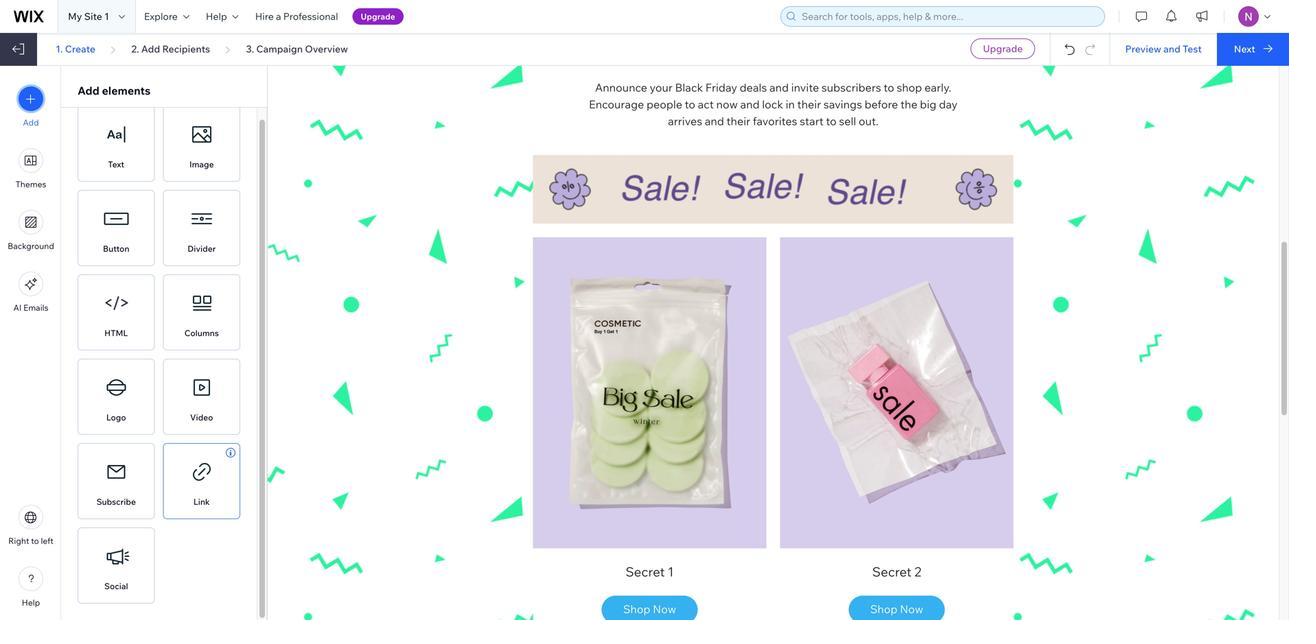 Task type: describe. For each thing, give the bounding box(es) containing it.
invite
[[792, 81, 820, 95]]

0 vertical spatial 1
[[104, 10, 109, 22]]

0 vertical spatial help
[[206, 10, 227, 22]]

1 vertical spatial 1
[[668, 564, 674, 580]]

1. create link
[[56, 43, 95, 55]]

shop for secret 1
[[623, 603, 651, 617]]

shop now for 2
[[871, 603, 924, 617]]

to left act
[[685, 98, 696, 111]]

emails
[[23, 303, 48, 313]]

1 vertical spatial upgrade button
[[971, 38, 1036, 59]]

right to left button
[[8, 505, 54, 547]]

shop now link for 2
[[850, 597, 944, 621]]

encourage
[[589, 98, 644, 111]]

logo
[[106, 413, 126, 423]]

divider
[[188, 244, 216, 254]]

out.
[[859, 114, 879, 128]]

left
[[41, 536, 54, 547]]

lock
[[762, 98, 784, 111]]

and up the lock at the top of the page
[[770, 81, 789, 95]]

shop now for 1
[[623, 603, 677, 617]]

elements
[[102, 84, 151, 98]]

my
[[68, 10, 82, 22]]

2. add recipients
[[131, 43, 210, 55]]

3. campaign overview
[[246, 43, 348, 55]]

subscribe
[[97, 497, 136, 508]]

3. campaign overview link
[[246, 43, 348, 55]]

before
[[865, 98, 899, 111]]

0 vertical spatial upgrade
[[361, 11, 395, 22]]

2. add recipients link
[[131, 43, 210, 55]]

shop now link for 1
[[603, 597, 697, 621]]

0 vertical spatial upgrade button
[[353, 8, 404, 25]]

shop for secret 2
[[871, 603, 898, 617]]

explore
[[144, 10, 178, 22]]

next
[[1235, 43, 1256, 55]]

test
[[1183, 43, 1202, 55]]

to up before
[[884, 81, 895, 95]]

1 vertical spatial help button
[[19, 567, 43, 608]]

right
[[8, 536, 29, 547]]

1 vertical spatial help
[[22, 598, 40, 608]]

my site 1
[[68, 10, 109, 22]]

friday
[[706, 81, 738, 95]]

social
[[104, 582, 128, 592]]

preview and test
[[1126, 43, 1202, 55]]

button
[[103, 244, 129, 254]]

ai
[[13, 303, 22, 313]]

arrives
[[668, 114, 703, 128]]

to inside button
[[31, 536, 39, 547]]

favorites
[[753, 114, 798, 128]]

3.
[[246, 43, 254, 55]]

campaign
[[256, 43, 303, 55]]

add inside 2. add recipients link
[[141, 43, 160, 55]]

the
[[901, 98, 918, 111]]

link
[[194, 497, 210, 508]]

text
[[108, 159, 124, 170]]

1 horizontal spatial upgrade
[[984, 43, 1023, 55]]

1 horizontal spatial their
[[798, 98, 822, 111]]

now for 1
[[653, 603, 677, 617]]

add elements
[[78, 84, 151, 98]]

secret for secret 1
[[626, 564, 665, 580]]

to left sell
[[826, 114, 837, 128]]

hire a professional
[[255, 10, 338, 22]]

Search for tools, apps, help & more... field
[[798, 7, 1101, 26]]



Task type: vqa. For each thing, say whether or not it's contained in the screenshot.
FIELD
no



Task type: locate. For each thing, give the bounding box(es) containing it.
0 horizontal spatial upgrade button
[[353, 8, 404, 25]]

1 now from the left
[[653, 603, 677, 617]]

1 horizontal spatial shop
[[871, 603, 898, 617]]

1 horizontal spatial secret
[[873, 564, 912, 580]]

add left the elements
[[78, 84, 100, 98]]

preview
[[1126, 43, 1162, 55]]

0 vertical spatial add
[[141, 43, 160, 55]]

add right 2.
[[141, 43, 160, 55]]

help down right to left
[[22, 598, 40, 608]]

1 vertical spatial their
[[727, 114, 751, 128]]

1 horizontal spatial now
[[900, 603, 924, 617]]

create
[[65, 43, 95, 55]]

1 shop now from the left
[[623, 603, 677, 617]]

1 shop from the left
[[623, 603, 651, 617]]

add for add elements
[[78, 84, 100, 98]]

html
[[105, 328, 128, 339]]

1
[[104, 10, 109, 22], [668, 564, 674, 580]]

announce your black friday deals and invite subscribers to shop early. encourage people to act now and lock in their savings before the big day arrives and their favorites start to sell out.
[[589, 81, 961, 128]]

people
[[647, 98, 683, 111]]

ai emails button
[[13, 272, 48, 313]]

shop now
[[623, 603, 677, 617], [871, 603, 924, 617]]

black
[[675, 81, 703, 95]]

0 vertical spatial help button
[[198, 0, 247, 33]]

upgrade right the professional
[[361, 11, 395, 22]]

ai emails
[[13, 303, 48, 313]]

shop now link down 'secret 2'
[[850, 597, 944, 621]]

sell
[[839, 114, 857, 128]]

announce
[[595, 81, 648, 95]]

0 horizontal spatial 1
[[104, 10, 109, 22]]

secret 1
[[626, 564, 674, 580]]

upgrade button right the professional
[[353, 8, 404, 25]]

and
[[1164, 43, 1181, 55], [770, 81, 789, 95], [741, 98, 760, 111], [705, 114, 724, 128]]

0 horizontal spatial secret
[[626, 564, 665, 580]]

add up themes button
[[23, 117, 39, 128]]

and down deals
[[741, 98, 760, 111]]

0 horizontal spatial shop now
[[623, 603, 677, 617]]

help up recipients
[[206, 10, 227, 22]]

shop
[[897, 81, 923, 95]]

1 shop now link from the left
[[603, 597, 697, 621]]

video
[[190, 413, 213, 423]]

overview
[[305, 43, 348, 55]]

help
[[206, 10, 227, 22], [22, 598, 40, 608]]

0 horizontal spatial their
[[727, 114, 751, 128]]

upgrade down search for tools, apps, help & more... field
[[984, 43, 1023, 55]]

professional
[[283, 10, 338, 22]]

2 shop from the left
[[871, 603, 898, 617]]

1 horizontal spatial help button
[[198, 0, 247, 33]]

upgrade
[[361, 11, 395, 22], [984, 43, 1023, 55]]

secret
[[626, 564, 665, 580], [873, 564, 912, 580]]

help button
[[198, 0, 247, 33], [19, 567, 43, 608]]

shop down secret 1
[[623, 603, 651, 617]]

deals
[[740, 81, 767, 95]]

and down act
[[705, 114, 724, 128]]

themes button
[[16, 148, 46, 190]]

savings
[[824, 98, 863, 111]]

0 horizontal spatial help
[[22, 598, 40, 608]]

start
[[800, 114, 824, 128]]

image
[[190, 159, 214, 170]]

now for 2
[[900, 603, 924, 617]]

upgrade button
[[353, 8, 404, 25], [971, 38, 1036, 59]]

0 horizontal spatial help button
[[19, 567, 43, 608]]

shop down 'secret 2'
[[871, 603, 898, 617]]

secret for secret 2
[[873, 564, 912, 580]]

2 vertical spatial add
[[23, 117, 39, 128]]

their
[[798, 98, 822, 111], [727, 114, 751, 128]]

0 horizontal spatial add
[[23, 117, 39, 128]]

hire a professional link
[[247, 0, 347, 33]]

now down secret 1
[[653, 603, 677, 617]]

columns
[[185, 328, 219, 339]]

1.
[[56, 43, 63, 55]]

help button down right to left
[[19, 567, 43, 608]]

site
[[84, 10, 102, 22]]

to
[[884, 81, 895, 95], [685, 98, 696, 111], [826, 114, 837, 128], [31, 536, 39, 547]]

add button
[[19, 87, 43, 128]]

subscribers
[[822, 81, 882, 95]]

background
[[8, 241, 54, 251]]

shop
[[623, 603, 651, 617], [871, 603, 898, 617]]

2 shop now link from the left
[[850, 597, 944, 621]]

0 horizontal spatial shop
[[623, 603, 651, 617]]

1 horizontal spatial upgrade button
[[971, 38, 1036, 59]]

act
[[698, 98, 714, 111]]

big
[[920, 98, 937, 111]]

2 shop now from the left
[[871, 603, 924, 617]]

0 horizontal spatial shop now link
[[603, 597, 697, 621]]

next button
[[1218, 33, 1290, 66]]

themes
[[16, 179, 46, 190]]

1 secret from the left
[[626, 564, 665, 580]]

early.
[[925, 81, 952, 95]]

a
[[276, 10, 281, 22]]

1 horizontal spatial help
[[206, 10, 227, 22]]

shop now down 'secret 2'
[[871, 603, 924, 617]]

1 horizontal spatial 1
[[668, 564, 674, 580]]

background button
[[8, 210, 54, 251]]

now
[[653, 603, 677, 617], [900, 603, 924, 617]]

1 horizontal spatial shop now link
[[850, 597, 944, 621]]

hire
[[255, 10, 274, 22]]

in
[[786, 98, 795, 111]]

1 horizontal spatial add
[[78, 84, 100, 98]]

their down now
[[727, 114, 751, 128]]

2 now from the left
[[900, 603, 924, 617]]

2
[[915, 564, 922, 580]]

1. create
[[56, 43, 95, 55]]

and left test
[[1164, 43, 1181, 55]]

shop now down secret 1
[[623, 603, 677, 617]]

secret 2
[[873, 564, 922, 580]]

shop now link
[[603, 597, 697, 621], [850, 597, 944, 621]]

0 horizontal spatial now
[[653, 603, 677, 617]]

2 horizontal spatial add
[[141, 43, 160, 55]]

2 secret from the left
[[873, 564, 912, 580]]

help button left hire
[[198, 0, 247, 33]]

1 vertical spatial add
[[78, 84, 100, 98]]

now
[[717, 98, 738, 111]]

upgrade button down search for tools, apps, help & more... field
[[971, 38, 1036, 59]]

add inside add button
[[23, 117, 39, 128]]

0 vertical spatial their
[[798, 98, 822, 111]]

day
[[939, 98, 958, 111]]

your
[[650, 81, 673, 95]]

0 horizontal spatial upgrade
[[361, 11, 395, 22]]

1 horizontal spatial shop now
[[871, 603, 924, 617]]

recipients
[[162, 43, 210, 55]]

shop now link down secret 1
[[603, 597, 697, 621]]

now down 2
[[900, 603, 924, 617]]

their up start
[[798, 98, 822, 111]]

2.
[[131, 43, 139, 55]]

1 vertical spatial upgrade
[[984, 43, 1023, 55]]

right to left
[[8, 536, 54, 547]]

to left the left
[[31, 536, 39, 547]]

add for add
[[23, 117, 39, 128]]

add
[[141, 43, 160, 55], [78, 84, 100, 98], [23, 117, 39, 128]]



